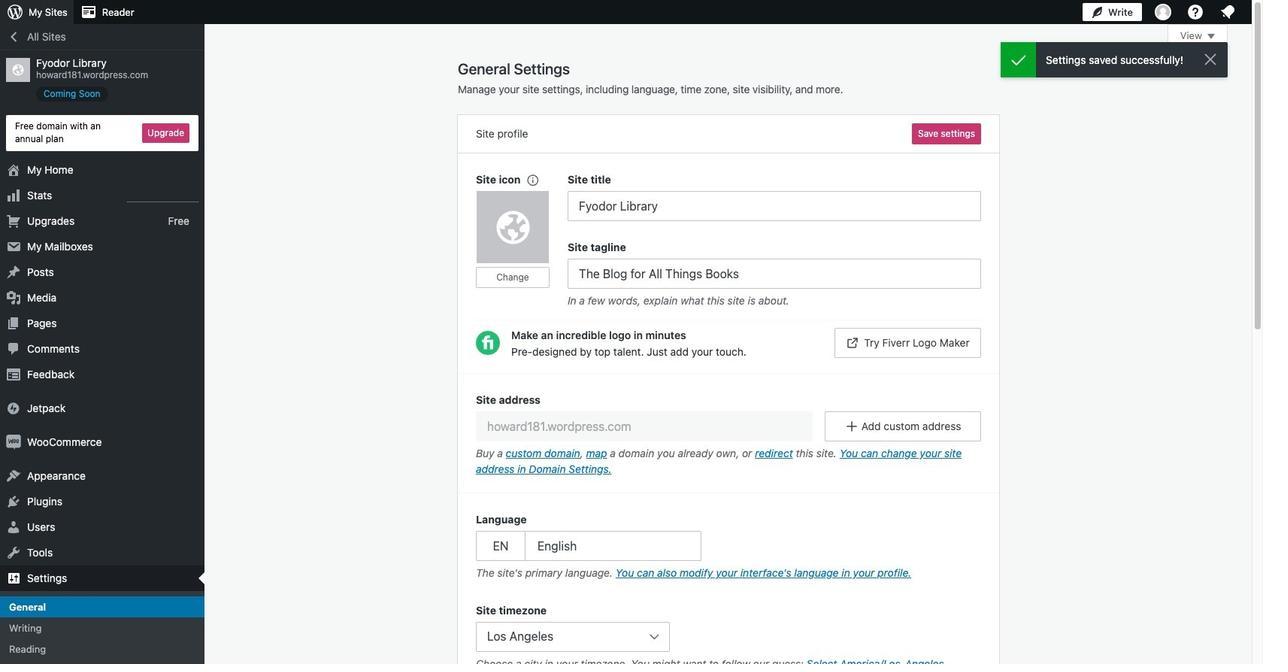Task type: vqa. For each thing, say whether or not it's contained in the screenshot.
Reader Icon
no



Task type: describe. For each thing, give the bounding box(es) containing it.
manage your notifications image
[[1219, 3, 1237, 21]]

closed image
[[1208, 34, 1216, 39]]

fiverr small logo image
[[476, 331, 500, 355]]



Task type: locate. For each thing, give the bounding box(es) containing it.
1 img image from the top
[[6, 401, 21, 416]]

1 vertical spatial img image
[[6, 434, 21, 450]]

2 img image from the top
[[6, 434, 21, 450]]

main content
[[458, 24, 1228, 664]]

more information image
[[525, 173, 539, 186]]

highest hourly views 0 image
[[127, 192, 199, 202]]

help image
[[1187, 3, 1205, 21]]

0 vertical spatial img image
[[6, 401, 21, 416]]

img image
[[6, 401, 21, 416], [6, 434, 21, 450]]

None text field
[[568, 191, 982, 221], [568, 259, 982, 289], [568, 191, 982, 221], [568, 259, 982, 289]]

notice status
[[1001, 42, 1228, 77]]

group
[[476, 172, 568, 312], [568, 172, 982, 221], [568, 239, 982, 312], [458, 373, 1000, 493], [476, 512, 982, 584], [476, 603, 982, 664]]

None text field
[[476, 411, 813, 442]]

my profile image
[[1155, 4, 1172, 20]]

dismiss image
[[1202, 50, 1220, 68]]



